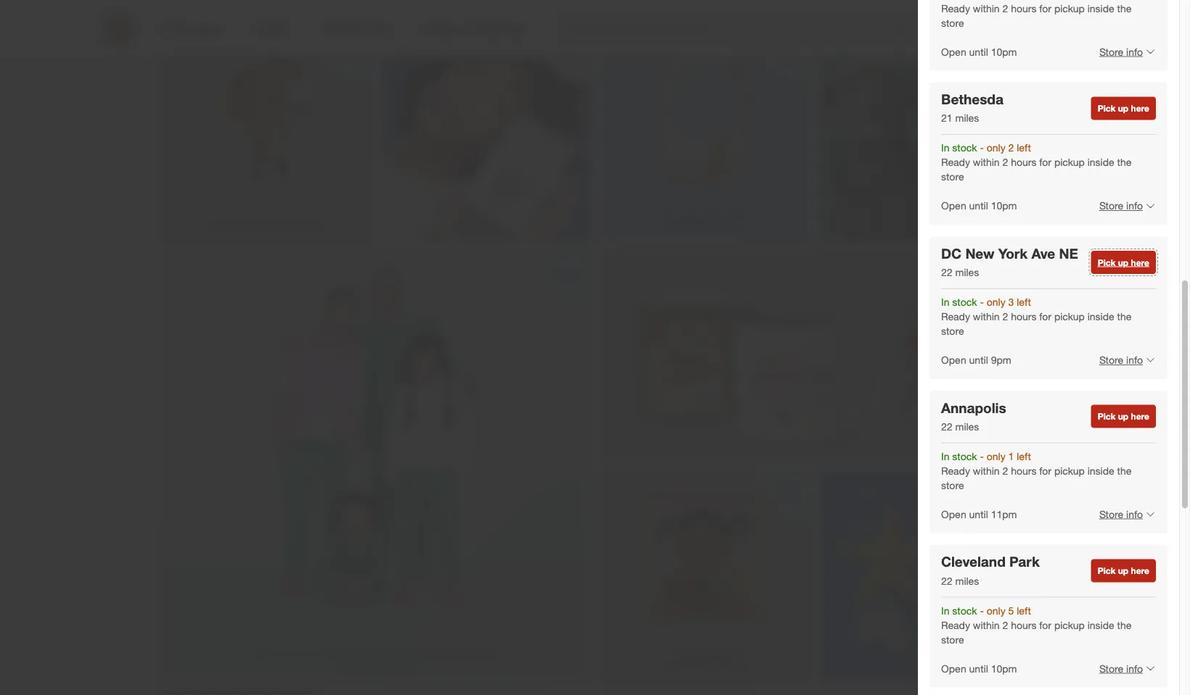 Task type: locate. For each thing, give the bounding box(es) containing it.
park
[[1009, 554, 1040, 571]]

until for cleveland
[[969, 663, 988, 676]]

until left 9pm
[[969, 354, 988, 367]]

2 down view
[[1002, 311, 1008, 324]]

0 horizontal spatial 8
[[963, 188, 970, 202]]

day.
[[306, 221, 323, 232]]

1 store info from the top
[[1099, 46, 1143, 58]]

add to cart button for dia pacheco 16oz stoneware 'feliz navidad' mug green - wondershop™
[[1057, 159, 1117, 182]]

store info button down 16.7oz
[[1090, 654, 1156, 686]]

5 info from the top
[[1126, 663, 1143, 676]]

for inside ready within 2 hours for pickup inside the store
[[1039, 2, 1051, 15]]

pick up wondershop in the right of the page
[[1098, 103, 1116, 114]]

1 22 from the top
[[941, 267, 952, 279]]

store
[[1099, 46, 1123, 58], [1099, 200, 1123, 213], [1099, 354, 1123, 367], [1099, 509, 1123, 521], [1099, 663, 1123, 676]]

2
[[1002, 2, 1008, 15], [1127, 78, 1132, 91], [1008, 142, 1014, 155], [1002, 156, 1008, 169], [1002, 311, 1008, 324], [1000, 380, 1006, 395], [1002, 465, 1008, 478], [1002, 620, 1008, 632]]

1 add to cart button from the top
[[1057, 159, 1117, 182]]

3 store info from the top
[[1099, 354, 1143, 367]]

is inside 16oz holiday stoneware 'this is my christmas movie' mug - wondershop™
[[1149, 301, 1159, 316]]

for
[[1039, 2, 1051, 15], [959, 95, 971, 107], [1039, 156, 1051, 169], [256, 221, 267, 232], [1039, 311, 1051, 324], [1042, 380, 1056, 395], [1039, 465, 1051, 478], [1039, 620, 1051, 632]]

the left navidad'
[[1036, 95, 1051, 107]]

my
[[1057, 318, 1074, 332]]

at up near
[[997, 341, 1006, 356]]

registry right continue
[[1054, 218, 1093, 232]]

5 open from the top
[[941, 663, 966, 676]]

0 vertical spatial ave
[[1022, 78, 1038, 91]]

frequently also added
[[930, 316, 1074, 333]]

1 vertical spatial york
[[998, 246, 1028, 262]]

only left 3
[[987, 296, 1006, 309]]

the down dia pacheco 16oz stoneware 'feliz navidad' mug green - wondershop™
[[1117, 156, 1132, 169]]

3 add to cart from the top
[[1064, 598, 1110, 608]]

5 store from the top
[[1099, 663, 1123, 676]]

2 stoneware from the top
[[1057, 301, 1116, 316]]

ready inside in stock - only 3 left ready within 2 hours for pickup inside the store
[[941, 311, 970, 324]]

only left '5'
[[987, 605, 1006, 618]]

3 10pm from the top
[[991, 663, 1017, 676]]

only for navidad'
[[1057, 118, 1078, 131]]

to for 2nd add to cart button from the top of the explore items dialog
[[1083, 381, 1091, 392]]

create for add to cart button corresponding to christmas earthenware figural gingerbread man mug - wondershop™
[[957, 650, 992, 664]]

only left 1
[[987, 451, 1006, 463]]

added
[[988, 16, 1030, 33]]

2 up from the top
[[1118, 258, 1129, 268]]

christmas earthenware figural gingerbread man mug - wondershop™ link for wondershop
[[1057, 59, 1178, 117]]

group inside the "choose options" dialog
[[928, 186, 1178, 250]]

figural inside $5.00 16.7oz christmas earthenware figural pug mug - wondershop™
[[1123, 644, 1153, 656]]

4 store info from the top
[[1099, 509, 1143, 521]]

explore items dialog
[[918, 0, 1190, 696]]

3 until from the top
[[969, 354, 988, 367]]

mug inside $5.00 14.3oz holiday earthenware christmas tree mug - wondershop™
[[1105, 469, 1126, 481]]

manage for 2nd add to cart button from the top of the explore items dialog
[[1009, 434, 1051, 448]]

miles up 14oz
[[955, 421, 979, 434]]

2 until from the top
[[969, 200, 988, 213]]

eve.
[[483, 650, 500, 661]]

- inside $5.00 14oz christmas earthenware gingerbread house mug - wondershop™
[[966, 483, 970, 496]]

earthenware down 14oz
[[960, 454, 1018, 467]]

2 horizontal spatial available
[[1126, 307, 1160, 318]]

20oz christmas earthenware figural santa mug - wondershop™ image
[[953, 540, 1025, 613]]

1 vertical spatial christmas earthenware figural gingerbread man mug - wondershop™ link
[[1057, 500, 1159, 598]]

22 down annapolis
[[941, 421, 952, 434]]

4 pick up here from the top
[[1098, 566, 1149, 577]]

store info button for annapolis
[[1090, 499, 1156, 531]]

0 horizontal spatial available
[[955, 306, 989, 317]]

only for mug
[[1057, 550, 1078, 563]]

add to cart down green
[[1064, 165, 1110, 176]]

wondershop™ down 'santa'
[[957, 673, 1021, 685]]

0 vertical spatial man
[[1129, 88, 1153, 102]]

at for christmas earthenware figural gingerbread man mug - wondershop™
[[1081, 550, 1089, 563]]

wondershop™ inside 8oz christmas earthenware figural gingerbread man mug - wondershop™
[[1046, 156, 1122, 170]]

1 vertical spatial add
[[1064, 381, 1080, 392]]

3 pick from the top
[[1098, 412, 1116, 423]]

1 stoneware from the top
[[1057, 85, 1116, 99]]

3 in from the top
[[941, 451, 949, 463]]

16oz holiday stoneware 'this is my christmas movie' mug - wondershop™ image
[[930, 284, 1049, 403], [930, 284, 1049, 403]]

2 open from the top
[[941, 200, 966, 213]]

2 store info from the top
[[1099, 200, 1143, 213]]

3 store from the top
[[1099, 354, 1123, 367]]

to for add to cart button for dia pacheco 16oz stoneware 'feliz navidad' mug green - wondershop™
[[1083, 165, 1091, 176]]

1 pick up here button from the top
[[1091, 97, 1156, 120]]

2 info from the top
[[1126, 200, 1143, 213]]

christmas earthenware figural gingerbread man mug - wondershop™ link inside the "choose options" dialog
[[1057, 59, 1178, 117]]

4 store info button from the top
[[1090, 499, 1156, 531]]

miles up the pickup
[[955, 267, 979, 279]]

1 only at ¬ from the top
[[1057, 117, 1102, 131]]

1 store info button from the top
[[1090, 36, 1156, 68]]

hours inside the order pickup dc new york ave ne • ready within 2 hours for pickup inside the store
[[1135, 78, 1161, 91]]

2 horizontal spatial not
[[1110, 307, 1124, 318]]

$5.00 for $5.00 16.7oz christmas earthenware figural pug mug - wondershop™
[[1096, 616, 1120, 629]]

ready inside 'in stock - only 2 left ready within 2 hours for pickup inside the store'
[[941, 156, 970, 169]]

music.
[[714, 221, 740, 232]]

1 pick from the top
[[1098, 103, 1116, 114]]

2 vertical spatial add to cart button
[[1057, 591, 1117, 615]]

2 ¬ from the top
[[1092, 550, 1102, 564]]

ready right •
[[1065, 78, 1094, 91]]

1 vertical spatial dc
[[941, 246, 962, 262]]

store for annapolis
[[1099, 509, 1123, 521]]

gingerbread right the park
[[1057, 551, 1126, 565]]

hours down '5'
[[1011, 620, 1037, 632]]

caroling
[[269, 221, 303, 232]]

cart for 2nd add to cart button from the top of the explore items dialog
[[1094, 381, 1110, 392]]

2 vertical spatial man
[[1129, 551, 1153, 565]]

1 vertical spatial is
[[1149, 301, 1159, 316]]

pickup up stores
[[1059, 380, 1094, 395]]

in for dc
[[941, 296, 949, 309]]

inside
[[1088, 2, 1114, 15], [1007, 95, 1034, 107], [1088, 156, 1114, 169], [1088, 311, 1114, 324], [1097, 380, 1128, 395], [1088, 465, 1114, 478], [1088, 620, 1114, 632]]

14.3oz holiday earthenware christmas tree mug - wondershop™ image
[[1072, 351, 1144, 423]]

up
[[1118, 103, 1129, 114], [1118, 258, 1129, 268], [1118, 412, 1129, 423], [1118, 566, 1129, 577]]

registry for 2nd add to cart button from the top of the explore items dialog
[[1054, 434, 1093, 448]]

stoneware up 'my'
[[1057, 301, 1116, 316]]

open until 9pm
[[941, 354, 1011, 367]]

2 right 8oz christmas earthenware figural gingerbread man mug - wondershop™ image
[[1002, 156, 1008, 169]]

10pm for cleveland
[[991, 663, 1017, 676]]

for inside in stock - only 1 left ready within 2 hours for pickup inside the store
[[1039, 465, 1051, 478]]

14.3
[[940, 220, 963, 235]]

2 pick up here button from the top
[[1091, 251, 1156, 275]]

1 until from the top
[[969, 46, 988, 58]]

0 vertical spatial open until 10pm
[[941, 46, 1017, 58]]

christmas earthenware figural gingerbread man mug - wondershop™ link
[[1057, 59, 1178, 117], [1057, 500, 1159, 598]]

ready inside in stock - only 5 left ready within 2 hours for pickup inside the store
[[941, 620, 970, 632]]

1 only from the top
[[1057, 118, 1078, 131]]

the
[[1117, 2, 1132, 15], [1036, 95, 1051, 107], [1117, 156, 1132, 169], [1117, 311, 1132, 324], [1131, 380, 1147, 395], [1117, 465, 1132, 478], [1117, 620, 1132, 632]]

add to cart up 16.7oz
[[1064, 598, 1110, 608]]

ne left •
[[1041, 78, 1055, 91]]

out
[[1089, 275, 1105, 289]]

earthenware inside the christmas earthenware figural gingerbread man mug - wondershop™
[[1057, 518, 1128, 532]]

christmas inside $5.00 14.3oz holiday earthenware christmas tree mug - wondershop™
[[1115, 454, 1161, 467]]

delivery not available
[[1025, 290, 1075, 318]]

in for annapolis
[[941, 451, 949, 463]]

1 miles from the top
[[955, 112, 979, 125]]

2 inside in stock - only 5 left ready within 2 hours for pickup inside the store
[[1002, 620, 1008, 632]]

york
[[999, 78, 1019, 91], [998, 246, 1028, 262]]

mug down 8oz
[[1011, 156, 1035, 170]]

gani?
[[693, 660, 715, 672]]

4 miles from the top
[[955, 575, 979, 588]]

registry down 16.7oz
[[1054, 650, 1093, 664]]

1 vertical spatial sign
[[1134, 436, 1152, 447]]

out
[[930, 341, 948, 356]]

1 vertical spatial add to cart button
[[1057, 375, 1117, 398]]

22
[[941, 267, 952, 279], [941, 421, 952, 434], [941, 575, 952, 588]]

left right 1
[[1017, 451, 1031, 463]]

mug right 'santa'
[[990, 658, 1010, 671]]

christmas inside $5.00 16.7oz christmas earthenware figural pug mug - wondershop™
[[1101, 629, 1148, 642]]

pick up here button
[[1091, 97, 1156, 120], [1091, 251, 1156, 275], [1091, 406, 1156, 429], [1091, 560, 1156, 583]]

in inside the "choose options" dialog
[[1160, 466, 1169, 480]]

wondershop™ down pug
[[1076, 673, 1140, 685]]

to for add to cart button corresponding to christmas earthenware figural gingerbread man mug - wondershop™
[[1083, 598, 1091, 608]]

holiday up 'this
[[1086, 285, 1128, 299]]

1
[[1008, 451, 1014, 463]]

dia pacheco 16oz stoneware 'feliz navidad' mug green - wondershop™ image
[[930, 67, 1049, 186], [930, 67, 1049, 186]]

2 vertical spatial new
[[251, 650, 269, 661]]

4 pick up here button from the top
[[1091, 560, 1156, 583]]

mug for dia pacheco 16oz stoneware 'feliz navidad' mug green - wondershop™
[[1108, 102, 1133, 116]]

within inside in stock - only 1 left ready within 2 hours for pickup inside the store
[[973, 465, 1000, 478]]

1 10pm from the top
[[991, 46, 1017, 58]]

2 up added
[[1002, 2, 1008, 15]]

3 left from the top
[[1017, 451, 1031, 463]]

ready down 14oz
[[941, 465, 970, 478]]

4 only from the top
[[987, 605, 1006, 618]]

available up 'my'
[[1041, 307, 1075, 318]]

figural inside 8oz christmas earthenware figural gingerbread man mug - wondershop™
[[1011, 142, 1049, 156]]

0 vertical spatial is
[[707, 210, 714, 221]]

0 vertical spatial ne
[[1041, 78, 1055, 91]]

2 vertical spatial in
[[1160, 466, 1169, 480]]

3 pick up here from the top
[[1098, 412, 1149, 423]]

in stock - only 3 left ready within 2 hours for pickup inside the store
[[941, 296, 1132, 338]]

info for bethesda
[[1126, 200, 1143, 213]]

4 until from the top
[[969, 509, 988, 521]]

at for dia pacheco 16oz stoneware 'feliz navidad' mug green - wondershop™
[[1081, 118, 1089, 131]]

at
[[1081, 118, 1089, 131], [997, 341, 1006, 356], [1081, 550, 1089, 563]]

the inside the order pickup dc new york ave ne • ready within 2 hours for pickup inside the store
[[1036, 95, 1051, 107]]

wondershop™ inside dia pacheco 16oz stoneware 'feliz navidad' mug green - wondershop™
[[1057, 135, 1133, 149]]

in left 20oz christmas earthenware figural santa mug - wondershop™ image
[[941, 605, 949, 618]]

store info button down tree
[[1090, 499, 1156, 531]]

1 vertical spatial only
[[1057, 550, 1078, 563]]

new left "unofficial"
[[251, 650, 269, 661]]

wondershop™ down green
[[1046, 156, 1122, 170]]

$5.00 inside explore items dialog
[[1057, 135, 1082, 147]]

the right tree
[[1117, 465, 1132, 478]]

is
[[707, 210, 714, 221], [1149, 301, 1159, 316]]

0 vertical spatial 16oz
[[1130, 69, 1156, 83]]

at down navidad'
[[1081, 118, 1089, 131]]

not inside delivery not available
[[1025, 307, 1039, 318]]

1 vertical spatial 22
[[941, 421, 952, 434]]

0 horizontal spatial 16oz
[[1057, 285, 1083, 299]]

2 down near
[[1000, 380, 1006, 395]]

new inside 'dc new york ave ne 22 miles'
[[965, 246, 995, 262]]

¬
[[1092, 117, 1102, 131], [1092, 550, 1102, 564]]

pacheco
[[1079, 69, 1127, 83]]

mug up open until 11pm
[[943, 483, 963, 496]]

or
[[995, 218, 1006, 232], [995, 434, 1006, 448], [997, 466, 1007, 480], [995, 650, 1006, 664]]

1 add from the top
[[1064, 165, 1080, 176]]

day
[[690, 210, 704, 221]]

registry right "in-"
[[1054, 434, 1093, 448]]

store inside ready within 2 hours for pickup inside the store
[[941, 17, 964, 29]]

$5.00 up 16.7oz
[[1096, 616, 1120, 629]]

man
[[1129, 88, 1153, 102], [1124, 142, 1148, 156], [1129, 551, 1153, 565]]

pickup down 14.3oz
[[1054, 465, 1085, 478]]

manage inside the "choose options" dialog
[[1010, 466, 1052, 480]]

pick for cleveland park
[[1098, 566, 1116, 577]]

earthenware inside $5.00 16.7oz christmas earthenware figural pug mug - wondershop™
[[1063, 644, 1120, 656]]

1 horizontal spatial 16oz
[[1130, 69, 1156, 83]]

stock inside in stock - only 1 left ready within 2 hours for pickup inside the store
[[952, 451, 977, 463]]

only inside in stock - only 3 left ready within 2 hours for pickup inside the store
[[987, 296, 1006, 309]]

to right added
[[1034, 16, 1047, 33]]

1 vertical spatial add to cart
[[1064, 381, 1110, 392]]

14oz christmas earthenware gingerbread house mug - wondershop™ image
[[953, 351, 1025, 423]]

info
[[1126, 46, 1143, 58], [1126, 200, 1143, 213], [1126, 354, 1143, 367], [1126, 509, 1143, 521], [1126, 663, 1143, 676]]

add to cart
[[1064, 165, 1110, 176], [1064, 381, 1110, 392], [1064, 598, 1110, 608]]

0 vertical spatial add to cart button
[[1057, 159, 1117, 182]]

new unofficial holiday alert: national matching jammies eve. you heard it here first.
[[251, 650, 502, 672]]

pick
[[1098, 103, 1116, 114], [1098, 258, 1116, 268], [1098, 412, 1116, 423], [1098, 566, 1116, 577]]

pick for annapolis
[[1098, 412, 1116, 423]]

stoneware inside 16oz holiday stoneware 'this is my christmas movie' mug - wondershop™
[[1057, 301, 1116, 316]]

1 horizontal spatial is
[[1149, 301, 1159, 316]]

gingerbread inside the christmas earthenware figural gingerbread man mug - wondershop™
[[1057, 551, 1126, 565]]

3 open from the top
[[941, 354, 966, 367]]

2 left from the top
[[1017, 296, 1031, 309]]

0 vertical spatial only
[[1057, 118, 1078, 131]]

1 christmas earthenware figural gingerbread man mug - wondershop™ link from the top
[[1057, 59, 1178, 117]]

1 vertical spatial man
[[1124, 142, 1148, 156]]

open until 10pm for cleveland
[[941, 663, 1017, 676]]

22 down cleveland
[[941, 575, 952, 588]]

left inside in stock - only 1 left ready within 2 hours for pickup inside the store
[[1017, 451, 1031, 463]]

open until 10pm
[[941, 46, 1017, 58], [941, 200, 1017, 213], [941, 663, 1017, 676]]

the down 16oz holiday stoneware 'this is my christmas movie' mug - wondershop™
[[1131, 380, 1147, 395]]

22 up the pickup
[[941, 267, 952, 279]]

2 only from the top
[[1057, 550, 1078, 563]]

0 vertical spatial 10pm
[[991, 46, 1017, 58]]

0 horizontal spatial not
[[939, 306, 953, 317]]

only for dc
[[987, 296, 1006, 309]]

2 in from the top
[[941, 296, 949, 309]]

3
[[1008, 296, 1014, 309]]

wondershop™
[[1093, 102, 1169, 116], [1057, 135, 1133, 149], [1046, 156, 1122, 170], [1057, 351, 1133, 365], [972, 483, 1036, 496], [1076, 483, 1140, 496], [1057, 584, 1133, 598], [957, 673, 1021, 685], [1076, 673, 1140, 685]]

the inside in stock - only 5 left ready within 2 hours for pickup inside the store
[[1117, 620, 1132, 632]]

2 vertical spatial 22
[[941, 575, 952, 588]]

2 22 from the top
[[941, 421, 952, 434]]

earthenware down tree
[[1057, 518, 1128, 532]]

2 only at ¬ from the top
[[1057, 550, 1102, 564]]

ready
[[941, 2, 970, 15], [1065, 78, 1094, 91], [941, 156, 970, 169], [941, 311, 970, 324], [930, 380, 963, 395], [941, 465, 970, 478], [941, 620, 970, 632]]

add to cart button up 16.7oz
[[1057, 591, 1117, 615]]

manage
[[1009, 218, 1051, 232], [1009, 434, 1051, 448], [1010, 466, 1052, 480], [1009, 650, 1051, 664]]

at inside the "choose options" dialog
[[997, 341, 1006, 356]]

sign in button right shopping
[[1125, 213, 1168, 237]]

wondershop™ down wondershop in the right of the page
[[1057, 135, 1133, 149]]

0 vertical spatial 22
[[941, 267, 952, 279]]

pick up here for annapolis
[[1098, 412, 1149, 423]]

store info button up shopping
[[1090, 191, 1156, 223]]

ready up 'santa'
[[941, 620, 970, 632]]

left right 3
[[1017, 296, 1031, 309]]

1 vertical spatial stoneware
[[1057, 301, 1116, 316]]

not down the delivery
[[1025, 307, 1039, 318]]

24 link
[[1057, 13, 1088, 45]]

add down movie'
[[1064, 381, 1080, 392]]

1 vertical spatial open until 10pm
[[941, 200, 1017, 213]]

ave inside 'dc new york ave ne 22 miles'
[[1031, 246, 1055, 262]]

create down 14oz
[[959, 466, 993, 480]]

create or manage registry down 1
[[959, 466, 1094, 480]]

stoneware up navidad'
[[1057, 85, 1116, 99]]

earthenware up 'santa'
[[944, 644, 1001, 656]]

new down 8 link in the right top of the page
[[965, 246, 995, 262]]

ne inside the order pickup dc new york ave ne • ready within 2 hours for pickup inside the store
[[1041, 78, 1055, 91]]

4 in from the top
[[941, 605, 949, 618]]

2 vertical spatial open until 10pm
[[941, 663, 1017, 676]]

christmas inside 8oz christmas earthenware figural gingerbread man mug - wondershop™
[[1033, 127, 1090, 141]]

ave left •
[[1022, 78, 1038, 91]]

dialog containing bethesda
[[918, 0, 1190, 696]]

to
[[1034, 16, 1047, 33], [1083, 165, 1091, 176], [1083, 381, 1091, 392], [1083, 598, 1091, 608]]

create or manage registry for add to cart button corresponding to christmas earthenware figural gingerbread man mug - wondershop™
[[957, 650, 1093, 664]]

york up view
[[998, 246, 1028, 262]]

annapolis
[[941, 400, 1006, 417]]

1 vertical spatial at
[[997, 341, 1006, 356]]

1 pick up here from the top
[[1098, 103, 1149, 114]]

new down order
[[976, 78, 996, 91]]

3 open until 10pm from the top
[[941, 663, 1017, 676]]

1 vertical spatial new
[[965, 246, 995, 262]]

1 vertical spatial in
[[1154, 436, 1161, 447]]

0 vertical spatial add
[[1064, 165, 1080, 176]]

group containing value
[[928, 186, 1178, 250]]

add to cart button
[[1057, 159, 1117, 182], [1057, 375, 1117, 398], [1057, 591, 1117, 615]]

2 store info button from the top
[[1090, 191, 1156, 223]]

2 vertical spatial add
[[1064, 598, 1080, 608]]

5 store info from the top
[[1099, 663, 1143, 676]]

2 vertical spatial sign in
[[1134, 466, 1169, 480]]

store info button up pacheco
[[1090, 36, 1156, 68]]

christmas earthenware figural gingerbread man mug - wondershop™ image inside the "choose options" dialog
[[930, 59, 1046, 175]]

4 left from the top
[[1017, 605, 1031, 618]]

1 only from the top
[[987, 142, 1006, 155]]

wondershop™ inside $5.00 14oz christmas earthenware gingerbread house mug - wondershop™
[[972, 483, 1036, 496]]

22 inside annapolis 22 miles
[[941, 421, 952, 434]]

$5.00 up 14.3oz
[[1096, 426, 1120, 439]]

only at ¬ right the park
[[1057, 550, 1102, 564]]

10pm down added
[[991, 46, 1017, 58]]

1 horizontal spatial not
[[1025, 307, 1039, 318]]

store for cleveland park
[[1099, 663, 1123, 676]]

1 vertical spatial ne
[[1059, 246, 1078, 262]]

info for cleveland park
[[1126, 663, 1143, 676]]

wondershop™ inside the christmas earthenware figural gingerbread man mug - wondershop™
[[1057, 584, 1133, 598]]

group
[[928, 186, 1178, 250]]

explore
[[930, 13, 990, 33]]

8
[[963, 188, 970, 202], [991, 220, 997, 235]]

pickup
[[1054, 2, 1085, 15], [1000, 59, 1044, 75], [974, 95, 1004, 107], [1054, 156, 1085, 169], [1054, 311, 1085, 324], [1059, 380, 1094, 395], [1054, 465, 1085, 478], [1054, 620, 1085, 632]]

mug inside $5.00 14oz christmas earthenware gingerbread house mug - wondershop™
[[943, 483, 963, 496]]

0 vertical spatial ¬
[[1092, 117, 1102, 131]]

cart for add to cart button for dia pacheco 16oz stoneware 'feliz navidad' mug green - wondershop™
[[1094, 165, 1110, 176]]

4 up from the top
[[1118, 566, 1129, 577]]

mug for $5.00 14.3oz holiday earthenware christmas tree mug - wondershop™
[[1105, 469, 1126, 481]]

$5.00 for $5.00 14.3oz holiday earthenware christmas tree mug - wondershop™
[[1096, 426, 1120, 439]]

miles down cleveland
[[955, 575, 979, 588]]

2 pick from the top
[[1098, 258, 1116, 268]]

0 vertical spatial york
[[999, 78, 1019, 91]]

2 add to cart button from the top
[[1057, 375, 1117, 398]]

create or manage registry for add to cart button for dia pacheco 16oz stoneware 'feliz navidad' mug green - wondershop™
[[957, 218, 1093, 232]]

inside inside in stock - only 3 left ready within 2 hours for pickup inside the store
[[1088, 311, 1114, 324]]

14.3 link
[[931, 212, 972, 244]]

stock inside in stock - only 5 left ready within 2 hours for pickup inside the store
[[952, 605, 977, 618]]

2 open until 10pm from the top
[[941, 200, 1017, 213]]

open
[[941, 46, 966, 58], [941, 200, 966, 213], [941, 354, 966, 367], [941, 509, 966, 521], [941, 663, 966, 676]]

3 add to cart button from the top
[[1057, 591, 1117, 615]]

dc inside the order pickup dc new york ave ne • ready within 2 hours for pickup inside the store
[[959, 78, 973, 91]]

available for pickup
[[955, 306, 989, 317]]

mug right pug
[[1105, 658, 1125, 671]]

dia
[[1057, 69, 1076, 83]]

christmas earthenware figural gingerbread man mug - wondershop™ image
[[930, 59, 1046, 175], [930, 500, 1049, 619], [930, 500, 1049, 619]]

16.7oz
[[1068, 629, 1099, 642]]

1 vertical spatial 10pm
[[991, 200, 1017, 213]]

8 link
[[978, 212, 1010, 244]]

22 inside 'dc new york ave ne 22 miles'
[[941, 267, 952, 279]]

ave inside the order pickup dc new york ave ne • ready within 2 hours for pickup inside the store
[[1022, 78, 1038, 91]]

pick up 16.7oz
[[1098, 566, 1116, 577]]

inside inside in stock - only 1 left ready within 2 hours for pickup inside the store
[[1088, 465, 1114, 478]]

0 vertical spatial add to cart
[[1064, 165, 1110, 176]]

2 vertical spatial sign in button
[[1121, 457, 1178, 489]]

hours down 8oz
[[1011, 156, 1037, 169]]

within inside in stock - only 5 left ready within 2 hours for pickup inside the store
[[973, 620, 1000, 632]]

2 vertical spatial 10pm
[[991, 663, 1017, 676]]

8oz christmas earthenware figural gingerbread man mug - wondershop™
[[1011, 127, 1164, 170]]

2 miles from the top
[[955, 267, 979, 279]]

stock up 14.3oz
[[1044, 422, 1075, 436]]

stock for annapolis
[[952, 451, 977, 463]]

here
[[1131, 103, 1149, 114], [1131, 258, 1149, 268], [1131, 412, 1149, 423], [1131, 566, 1149, 577], [382, 660, 400, 672]]

2 right pacheco
[[1127, 78, 1132, 91]]

2 pick up here from the top
[[1098, 258, 1149, 268]]

add up 16.7oz
[[1064, 598, 1080, 608]]

add
[[1064, 165, 1080, 176], [1064, 381, 1080, 392], [1064, 598, 1080, 608]]

info for annapolis
[[1126, 509, 1143, 521]]

hours inside in stock - only 3 left ready within 2 hours for pickup inside the store
[[1011, 311, 1037, 324]]

1 horizontal spatial 8
[[991, 220, 997, 235]]

christmas inside christmas earthenware figural gingerbread man mug - wondershop™ wondershop
[[1057, 59, 1114, 73]]

0 vertical spatial christmas earthenware figural gingerbread man mug - wondershop™ link
[[1057, 59, 1178, 117]]

1 vertical spatial ¬
[[1092, 550, 1102, 564]]

in stock - only 2 left ready within 2 hours for pickup inside the store
[[941, 142, 1132, 184]]

0 horizontal spatial ne
[[1041, 78, 1055, 91]]

mug right tree
[[1105, 469, 1126, 481]]

ave up &
[[1031, 246, 1055, 262]]

figural
[[1132, 73, 1169, 87], [1011, 142, 1049, 156], [1057, 534, 1095, 548], [1004, 644, 1034, 656], [1123, 644, 1153, 656]]

ready down available
[[930, 380, 963, 395]]

1 vertical spatial 16oz
[[1057, 285, 1083, 299]]

3 pick up here button from the top
[[1091, 406, 1156, 429]]

pickup inside available near you ready within 2 hours for pickup inside the store
[[1059, 380, 1094, 395]]

2 10pm from the top
[[991, 200, 1017, 213]]

0 vertical spatial sign in button
[[1125, 213, 1168, 237]]

2 vertical spatial at
[[1081, 550, 1089, 563]]

1 horizontal spatial available
[[1041, 307, 1075, 318]]

in inside in stock - only 3 left ready within 2 hours for pickup inside the store
[[941, 296, 949, 309]]

new inside the order pickup dc new york ave ne • ready within 2 hours for pickup inside the store
[[976, 78, 996, 91]]

'this
[[1120, 301, 1146, 316]]

in for bethesda
[[941, 142, 949, 155]]

4 store from the top
[[1099, 509, 1123, 521]]

4 open from the top
[[941, 509, 966, 521]]

1 vertical spatial sign in button
[[1125, 430, 1168, 453]]

3 only from the top
[[987, 451, 1006, 463]]

up for dc new york ave ne
[[1118, 258, 1129, 268]]

man inside christmas earthenware figural gingerbread man mug - wondershop™ wondershop
[[1129, 88, 1153, 102]]

create or manage registry up 'dc new york ave ne 22 miles'
[[957, 218, 1093, 232]]

open until 10pm down 20oz
[[941, 663, 1017, 676]]

1 vertical spatial holiday
[[1108, 440, 1142, 452]]

christmas earthenware figural gingerbread man mug - wondershop™
[[1057, 501, 1153, 598]]

in inside in stock - only 1 left ready within 2 hours for pickup inside the store
[[941, 451, 949, 463]]

not for delivery
[[1025, 307, 1039, 318]]

0 vertical spatial only at ¬
[[1057, 117, 1102, 131]]

inside left 'this
[[1088, 311, 1114, 324]]

the right '24' 'link'
[[1117, 2, 1132, 15]]

sign in button right stores
[[1125, 430, 1168, 453]]

2 only from the top
[[987, 296, 1006, 309]]

3 up from the top
[[1118, 412, 1129, 423]]

20oz
[[954, 629, 975, 642]]

until for dc
[[969, 354, 988, 367]]

What can we help you find? suggestions appear below search field
[[558, 13, 919, 45]]

1 horizontal spatial ne
[[1059, 246, 1078, 262]]

sign in button for 2nd add to cart button from the top of the explore items dialog
[[1125, 430, 1168, 453]]

to inside dialog
[[1034, 16, 1047, 33]]

in up frequently
[[941, 296, 949, 309]]

mug down 'feliz
[[1108, 102, 1133, 116]]

or inside the "choose options" dialog
[[997, 466, 1007, 480]]

the right 16.7oz
[[1117, 620, 1132, 632]]

mug for $5.00 20oz christmas earthenware figural santa mug - wondershop™
[[990, 658, 1010, 671]]

0 horizontal spatial is
[[707, 210, 714, 221]]

1 up from the top
[[1118, 103, 1129, 114]]

in left 14oz
[[941, 451, 949, 463]]

5 store info button from the top
[[1090, 654, 1156, 686]]

0 vertical spatial dc
[[959, 78, 973, 91]]

mug inside $5.00 20oz christmas earthenware figural santa mug - wondershop™
[[990, 658, 1010, 671]]

hours
[[1011, 2, 1037, 15], [1135, 78, 1161, 91], [1011, 156, 1037, 169], [1011, 311, 1037, 324], [1009, 380, 1039, 395], [1011, 465, 1037, 478], [1011, 620, 1037, 632]]

0 vertical spatial in
[[1154, 220, 1161, 230]]

in
[[1154, 220, 1161, 230], [1154, 436, 1161, 447], [1160, 466, 1169, 480]]

3 info from the top
[[1126, 354, 1143, 367]]

4 pick from the top
[[1098, 566, 1116, 577]]

2 store from the top
[[1099, 200, 1123, 213]]

man for christmas earthenware figural gingerbread man mug - wondershop™ wondershop
[[1129, 88, 1153, 102]]

$5.00 left '5'
[[977, 616, 1001, 629]]

stock for bethesda
[[952, 142, 977, 155]]

1 left from the top
[[1017, 142, 1031, 155]]

view cart & check out link
[[930, 267, 1168, 299]]

stock inside 'in stock - only 2 left ready within 2 hours for pickup inside the store'
[[952, 142, 977, 155]]

1 ¬ from the top
[[1092, 117, 1102, 131]]

navidad'
[[1057, 102, 1105, 116]]

0 vertical spatial holiday
[[1086, 285, 1128, 299]]

¬ for mug
[[1092, 117, 1102, 131]]

mug for $5.00 16.7oz christmas earthenware figural pug mug - wondershop™
[[1105, 658, 1125, 671]]

sign in button right tree
[[1121, 457, 1178, 489]]

or down annapolis 22 miles
[[995, 434, 1006, 448]]

or up "11pm"
[[997, 466, 1007, 480]]

umoja!
[[718, 660, 747, 672]]

left for cleveland park
[[1017, 605, 1031, 618]]

0 vertical spatial sign in
[[1134, 220, 1161, 230]]

dia pacheco 16oz stoneware 'feliz navidad' mug green - wondershop™ link
[[1057, 67, 1159, 149]]

1 vertical spatial 8
[[991, 220, 997, 235]]

3 store info button from the top
[[1090, 345, 1156, 377]]

2 vertical spatial add to cart
[[1064, 598, 1110, 608]]

or right 'santa'
[[995, 650, 1006, 664]]

1 add to cart from the top
[[1064, 165, 1110, 176]]

5 until from the top
[[969, 663, 988, 676]]

3 add from the top
[[1064, 598, 1080, 608]]

earthenware inside 8oz christmas earthenware figural gingerbread man mug - wondershop™
[[1093, 127, 1164, 141]]

dialog
[[918, 0, 1190, 696], [918, 0, 1190, 696]]

create or manage registry inside the "choose options" dialog
[[959, 466, 1094, 480]]

2 christmas earthenware figural gingerbread man mug - wondershop™ link from the top
[[1057, 500, 1159, 598]]

not down shipping
[[1110, 307, 1124, 318]]

store for bethesda
[[1099, 200, 1123, 213]]

3 miles from the top
[[955, 421, 979, 434]]

0 vertical spatial stoneware
[[1057, 85, 1116, 99]]

pickup
[[939, 289, 977, 304]]

inside inside the order pickup dc new york ave ne • ready within 2 hours for pickup inside the store
[[1007, 95, 1034, 107]]

1 in from the top
[[941, 142, 949, 155]]

add to cart for dia pacheco 16oz stoneware 'feliz navidad' mug green - wondershop™
[[1064, 165, 1110, 176]]

$5.00 inside $5.00 16.7oz christmas earthenware figural pug mug - wondershop™
[[1096, 616, 1120, 629]]

create or manage registry for 2nd add to cart button from the top of the explore items dialog
[[957, 434, 1093, 448]]

ne inside 'dc new york ave ne 22 miles'
[[1059, 246, 1078, 262]]

2 inside ready within 2 hours for pickup inside the store
[[1002, 2, 1008, 15]]

1 vertical spatial ave
[[1031, 246, 1055, 262]]

create
[[957, 218, 992, 232], [957, 434, 992, 448], [959, 466, 993, 480], [957, 650, 992, 664]]

2 vertical spatial sign
[[1134, 466, 1157, 480]]

christmas inside 16oz holiday stoneware 'this is my christmas movie' mug - wondershop™
[[1077, 318, 1134, 332]]

2 add to cart from the top
[[1064, 381, 1110, 392]]

store info for annapolis
[[1099, 509, 1143, 521]]

in for cleveland
[[941, 605, 949, 618]]

hours down 3
[[1011, 311, 1037, 324]]

manage for add to cart button corresponding to christmas earthenware figural gingerbread man mug - wondershop™
[[1009, 650, 1051, 664]]

0 vertical spatial new
[[976, 78, 996, 91]]

4 info from the top
[[1126, 509, 1143, 521]]

22 inside cleveland park 22 miles
[[941, 575, 952, 588]]

choose options
[[930, 13, 1055, 33]]

0 vertical spatial at
[[1081, 118, 1089, 131]]

cart
[[1051, 16, 1078, 33], [1094, 165, 1110, 176], [1020, 275, 1040, 289], [1094, 381, 1110, 392], [1094, 598, 1110, 608]]

explore items
[[930, 13, 1038, 33]]

inside inside in stock - only 5 left ready within 2 hours for pickup inside the store
[[1088, 620, 1114, 632]]

the inside ready within 2 hours for pickup inside the store
[[1117, 2, 1132, 15]]

search
[[909, 23, 944, 37]]

mug inside the christmas earthenware figural gingerbread man mug - wondershop™
[[1057, 567, 1082, 582]]

2 inside in stock - only 1 left ready within 2 hours for pickup inside the store
[[1002, 465, 1008, 478]]

at right the park
[[1081, 550, 1089, 563]]

1 vertical spatial only at ¬
[[1057, 550, 1102, 564]]

0 vertical spatial sign
[[1134, 220, 1152, 230]]

here for bethesda
[[1131, 103, 1149, 114]]

for inside the order pickup dc new york ave ne • ready within 2 hours for pickup inside the store
[[959, 95, 971, 107]]

inside inside available near you ready within 2 hours for pickup inside the store
[[1097, 380, 1128, 395]]

in down 21
[[941, 142, 949, 155]]

3 22 from the top
[[941, 575, 952, 588]]



Task type: vqa. For each thing, say whether or not it's contained in the screenshot.


Task type: describe. For each thing, give the bounding box(es) containing it.
open for bethesda
[[941, 200, 966, 213]]

ready within 2 hours for pickup inside the store
[[941, 2, 1132, 29]]

16oz holiday stoneware 'this is my christmas movie' mug - wondershop™ link
[[1057, 284, 1159, 365]]

cart for add to cart button corresponding to christmas earthenware figural gingerbread man mug - wondershop™
[[1094, 598, 1110, 608]]

man for christmas earthenware figural gingerbread man mug - wondershop™
[[1129, 551, 1153, 565]]

open until 10pm for bethesda
[[941, 200, 1017, 213]]

only at ¬ for navidad'
[[1057, 117, 1102, 131]]

add to cart button for christmas earthenware figural gingerbread man mug - wondershop™
[[1057, 591, 1117, 615]]

mug inside christmas earthenware figural gingerbread man mug - wondershop™ wondershop
[[1057, 102, 1082, 116]]

1 vertical spatial sign in
[[1134, 436, 1161, 447]]

open for cleveland
[[941, 663, 966, 676]]

11pm
[[991, 509, 1017, 521]]

'feliz
[[1120, 85, 1148, 99]]

14.3oz
[[1074, 440, 1105, 452]]

21
[[941, 112, 952, 125]]

16oz inside 16oz holiday stoneware 'this is my christmas movie' mug - wondershop™
[[1057, 285, 1083, 299]]

wondershop™ inside $5.00 14.3oz holiday earthenware christmas tree mug - wondershop™
[[1076, 483, 1140, 496]]

the inside in stock - only 1 left ready within 2 hours for pickup inside the store
[[1117, 465, 1132, 478]]

pick up here for cleveland park
[[1098, 566, 1149, 577]]

not for pickup
[[939, 306, 953, 317]]

ready inside in stock - only 1 left ready within 2 hours for pickup inside the store
[[941, 465, 970, 478]]

- inside 8oz christmas earthenware figural gingerbread man mug - wondershop™
[[1038, 156, 1043, 170]]

2 add from the top
[[1064, 381, 1080, 392]]

shipping
[[1110, 290, 1158, 304]]

show in-stock stores button
[[930, 413, 1178, 445]]

up for bethesda
[[1118, 103, 1129, 114]]

registry for add to cart button corresponding to christmas earthenware figural gingerbread man mug - wondershop™
[[1054, 650, 1093, 664]]

16.7oz christmas earthenware figural pug mug - wondershop™ image
[[1072, 540, 1144, 613]]

store inside in stock - only 1 left ready within 2 hours for pickup inside the store
[[941, 480, 964, 492]]

until for bethesda
[[969, 200, 988, 213]]

value 8
[[930, 188, 970, 202]]

inside inside ready within 2 hours for pickup inside the store
[[1088, 2, 1114, 15]]

order pickup dc new york ave ne • ready within 2 hours for pickup inside the store
[[959, 59, 1161, 107]]

up for annapolis
[[1118, 412, 1129, 423]]

$5.00 for $5.00 20oz christmas earthenware figural santa mug - wondershop™
[[977, 616, 1001, 629]]

up for cleveland park
[[1118, 566, 1129, 577]]

hours inside ready within 2 hours for pickup inside the store
[[1011, 2, 1037, 15]]

add for dia pacheco 16oz stoneware 'feliz navidad' mug green - wondershop™
[[1064, 165, 1080, 176]]

here for cleveland park
[[1131, 566, 1149, 577]]

view cart & check out
[[992, 275, 1105, 289]]

every
[[664, 210, 687, 221]]

within inside 'in stock - only 2 left ready within 2 hours for pickup inside the store'
[[973, 156, 1000, 169]]

pick up here button for cleveland park
[[1091, 560, 1156, 583]]

here for annapolis
[[1131, 412, 1149, 423]]

pug
[[1084, 658, 1102, 671]]

8oz christmas earthenware figural gingerbread man mug - wondershop™ image
[[930, 127, 1002, 200]]

is inside every day is perfect christmas music.
[[707, 210, 714, 221]]

earthenware inside christmas earthenware figural gingerbread man mug - wondershop™ wondershop
[[1057, 73, 1128, 87]]

continue shopping button
[[930, 223, 1168, 255]]

miles inside cleveland park 22 miles
[[955, 575, 979, 588]]

only for annapolis
[[987, 451, 1006, 463]]

also
[[1002, 316, 1030, 333]]

movie'
[[1057, 335, 1093, 349]]

only for cleveland
[[987, 605, 1006, 618]]

dialog containing added to cart
[[918, 0, 1190, 696]]

16oz holiday stoneware 'this is my christmas movie' mug - wondershop™
[[1057, 285, 1159, 365]]

green
[[1057, 118, 1091, 132]]

pickup down added to cart
[[1000, 59, 1044, 75]]

gingerbread inside christmas earthenware figural gingerbread man mug - wondershop™ wondershop
[[1057, 88, 1126, 102]]

holiday
[[311, 650, 340, 661]]

stock right of
[[965, 341, 993, 356]]

create inside the "choose options" dialog
[[959, 466, 993, 480]]

- inside 16oz holiday stoneware 'this is my christmas movie' mug - wondershop™
[[1124, 335, 1129, 349]]

- inside in stock - only 1 left ready within 2 hours for pickup inside the store
[[980, 451, 984, 463]]

dia pacheco 16oz stoneware 'feliz navidad' mug green - wondershop™
[[1057, 69, 1156, 149]]

stock for dc new york ave ne
[[952, 296, 977, 309]]

of
[[952, 341, 962, 356]]

choose
[[930, 13, 991, 33]]

- inside $5.00 14.3oz holiday earthenware christmas tree mug - wondershop™
[[1128, 469, 1132, 481]]

christmas inside the christmas earthenware figural gingerbread man mug - wondershop™
[[1057, 501, 1114, 515]]

for inside in stock - only 5 left ready within 2 hours for pickup inside the store
[[1039, 620, 1051, 632]]

stores
[[1078, 422, 1112, 436]]

$5.00 14oz christmas earthenware gingerbread house mug - wondershop™
[[943, 426, 1036, 496]]

hours inside in stock - only 1 left ready within 2 hours for pickup inside the store
[[1011, 465, 1037, 478]]

every day is perfect christmas music.
[[664, 210, 748, 232]]

24
[[1075, 15, 1083, 24]]

wondershop™ inside $5.00 20oz christmas earthenware figural santa mug - wondershop™
[[957, 673, 1021, 685]]

in stock - only 1 left ready within 2 hours for pickup inside the store
[[941, 451, 1132, 492]]

8 inside 8 link
[[991, 220, 997, 235]]

christmas inside $5.00 14oz christmas earthenware gingerbread house mug - wondershop™
[[978, 440, 1025, 452]]

for inside in stock - only 3 left ready within 2 hours for pickup inside the store
[[1039, 311, 1051, 324]]

open for annapolis
[[941, 509, 966, 521]]

ready inside ready within 2 hours for pickup inside the store
[[941, 2, 970, 15]]

sign for sign in button corresponding to 2nd add to cart button from the top of the explore items dialog
[[1134, 436, 1152, 447]]

continue
[[996, 232, 1046, 246]]

open until 11pm
[[941, 509, 1017, 521]]

delivery
[[1025, 290, 1069, 304]]

miles inside 'dc new york ave ne 22 miles'
[[955, 267, 979, 279]]

value
[[930, 188, 957, 202]]

left for dc new york ave ne
[[1017, 296, 1031, 309]]

it
[[374, 660, 379, 672]]

stay
[[208, 221, 226, 232]]

hours inside available near you ready within 2 hours for pickup inside the store
[[1009, 380, 1039, 395]]

added
[[1034, 316, 1074, 333]]

heard
[[348, 660, 372, 672]]

only at ¬ for mug
[[1057, 550, 1102, 564]]

in-
[[1030, 422, 1044, 436]]

gingerbread inside $5.00 14oz christmas earthenware gingerbread house mug - wondershop™
[[944, 469, 1001, 481]]

tree
[[1084, 469, 1103, 481]]

only for bethesda
[[987, 142, 1006, 155]]

first.
[[402, 660, 420, 672]]

available inside shipping not available
[[1126, 307, 1160, 318]]

manage for add to cart button for dia pacheco 16oz stoneware 'feliz navidad' mug green - wondershop™
[[1009, 218, 1051, 232]]

left for bethesda
[[1017, 142, 1031, 155]]

store inside the order pickup dc new york ave ne • ready within 2 hours for pickup inside the store
[[1054, 95, 1077, 107]]

- inside $5.00 16.7oz christmas earthenware figural pug mug - wondershop™
[[1128, 658, 1132, 671]]

- inside in stock - only 5 left ready within 2 hours for pickup inside the store
[[980, 605, 984, 618]]

info for dc new york ave ne
[[1126, 354, 1143, 367]]

¬ for -
[[1092, 550, 1102, 564]]

pick up here button for annapolis
[[1091, 406, 1156, 429]]

16oz inside dia pacheco 16oz stoneware 'feliz navidad' mug green - wondershop™
[[1130, 69, 1156, 83]]

store inside 'in stock - only 2 left ready within 2 hours for pickup inside the store'
[[941, 171, 964, 184]]

pick for dc new york ave ne
[[1098, 258, 1116, 268]]

alert:
[[343, 650, 364, 661]]

left for annapolis
[[1017, 451, 1031, 463]]

pickup inside in stock - only 1 left ready within 2 hours for pickup inside the store
[[1054, 465, 1085, 478]]

christmas inside every day is perfect christmas music.
[[670, 221, 711, 232]]

you
[[1010, 364, 1030, 378]]

within inside in stock - only 3 left ready within 2 hours for pickup inside the store
[[973, 311, 1000, 324]]

$5.00 20oz christmas earthenware figural santa mug - wondershop™
[[944, 616, 1034, 685]]

options
[[995, 13, 1055, 33]]

- inside in stock - only 3 left ready within 2 hours for pickup inside the store
[[980, 296, 984, 309]]

unofficial
[[272, 650, 308, 661]]

annapolis 22 miles
[[941, 400, 1006, 434]]

1 open until 10pm from the top
[[941, 46, 1017, 58]]

add to cart for christmas earthenware figural gingerbread man mug - wondershop™
[[1064, 598, 1110, 608]]

14oz
[[954, 440, 975, 452]]

sign in inside the "choose options" dialog
[[1134, 466, 1169, 480]]

$5.00 for $5.00
[[1057, 135, 1082, 147]]

the inside available near you ready within 2 hours for pickup inside the store
[[1131, 380, 1147, 395]]

search button
[[909, 13, 944, 48]]

store info button for dc new york ave ne
[[1090, 345, 1156, 377]]

pickup inside in stock - only 5 left ready within 2 hours for pickup inside the store
[[1054, 620, 1085, 632]]

available near you ready within 2 hours for pickup inside the store
[[930, 364, 1177, 395]]

available
[[930, 364, 979, 378]]

view
[[992, 275, 1016, 289]]

stock for cleveland park
[[952, 605, 977, 618]]

wondershop™ inside $5.00 16.7oz christmas earthenware figural pug mug - wondershop™
[[1076, 673, 1140, 685]]

create for add to cart button for dia pacheco 16oz stoneware 'feliz navidad' mug green - wondershop™
[[957, 218, 992, 232]]

choose options dialog
[[918, 0, 1190, 696]]

bethesda
[[941, 91, 1003, 108]]

store info for bethesda
[[1099, 200, 1143, 213]]

pick for bethesda
[[1098, 103, 1116, 114]]

store inside available near you ready within 2 hours for pickup inside the store
[[1150, 380, 1177, 395]]

man inside 8oz christmas earthenware figural gingerbread man mug - wondershop™
[[1124, 142, 1148, 156]]

$5.00 16.7oz christmas earthenware figural pug mug - wondershop™
[[1063, 616, 1153, 685]]

christmas earthenware figural gingerbread man mug - wondershop™ wondershop
[[1057, 59, 1169, 128]]

pick up here for bethesda
[[1098, 103, 1149, 114]]

pickup down order
[[974, 95, 1004, 107]]

near
[[982, 364, 1007, 378]]

hours inside 'in stock - only 2 left ready within 2 hours for pickup inside the store'
[[1011, 156, 1037, 169]]

check
[[1054, 275, 1085, 289]]

until for annapolis
[[969, 509, 988, 521]]

create for 2nd add to cart button from the top of the explore items dialog
[[957, 434, 992, 448]]

dc inside 'dc new york ave ne 22 miles'
[[941, 246, 962, 262]]

figural inside christmas earthenware figural gingerbread man mug - wondershop™ wondershop
[[1132, 73, 1169, 87]]

begins.
[[707, 650, 737, 661]]

pick up here for dc new york ave ne
[[1098, 258, 1149, 268]]

the inside in stock - only 3 left ready within 2 hours for pickup inside the store
[[1117, 311, 1132, 324]]

within inside the order pickup dc new york ave ne • ready within 2 hours for pickup inside the store
[[1097, 78, 1124, 91]]

dc new york ave ne 22 miles
[[941, 246, 1078, 279]]

open for dc
[[941, 354, 966, 367]]

sign in button for add to cart button for dia pacheco 16oz stoneware 'feliz navidad' mug green - wondershop™
[[1125, 213, 1168, 237]]

1 info from the top
[[1126, 46, 1143, 58]]

figural inside $5.00 20oz christmas earthenware figural santa mug - wondershop™
[[1004, 644, 1034, 656]]

items
[[994, 13, 1038, 33]]

store info button for bethesda
[[1090, 191, 1156, 223]]

store info for dc new york ave ne
[[1099, 354, 1143, 367]]

2 inside the order pickup dc new york ave ne • ready within 2 hours for pickup inside the store
[[1127, 78, 1132, 91]]

add for christmas earthenware figural gingerbread man mug - wondershop™
[[1064, 598, 1080, 608]]

2 down 8oz
[[1008, 142, 1014, 155]]

show
[[996, 422, 1026, 436]]

1 open from the top
[[941, 46, 966, 58]]

frequently
[[930, 316, 999, 333]]

out of stock at
[[930, 341, 1006, 356]]

2 inside in stock - only 3 left ready within 2 hours for pickup inside the store
[[1002, 311, 1008, 324]]

pickup inside ready within 2 hours for pickup inside the store
[[1054, 2, 1085, 15]]

- inside dia pacheco 16oz stoneware 'feliz navidad' mug green - wondershop™
[[1094, 118, 1099, 132]]

the inside 'in stock - only 2 left ready within 2 hours for pickup inside the store'
[[1117, 156, 1132, 169]]

cleveland
[[941, 554, 1006, 571]]

shopping
[[1050, 232, 1101, 246]]

holiday inside 16oz holiday stoneware 'this is my christmas movie' mug - wondershop™
[[1086, 285, 1128, 299]]

pick up here button for dc new york ave ne
[[1091, 251, 1156, 275]]

matching
[[403, 650, 441, 661]]

- inside $5.00 20oz christmas earthenware figural santa mug - wondershop™
[[1013, 658, 1017, 671]]

store for dc new york ave ne
[[1099, 354, 1123, 367]]

available for delivery
[[1041, 307, 1075, 318]]

ready inside available near you ready within 2 hours for pickup inside the store
[[930, 380, 963, 395]]

9pm
[[991, 354, 1011, 367]]

earthenware inside $5.00 20oz christmas earthenware figural santa mug - wondershop™
[[944, 644, 1001, 656]]

stay toasty for caroling day.
[[208, 221, 323, 232]]

gingerbread inside 8oz christmas earthenware figural gingerbread man mug - wondershop™
[[1052, 142, 1121, 156]]

toasty
[[228, 221, 253, 232]]

0 vertical spatial 8
[[963, 188, 970, 202]]

jammies
[[443, 650, 480, 661]]

house
[[1004, 469, 1034, 481]]

registry inside the "choose options" dialog
[[1055, 466, 1094, 480]]

sign for sign in button for add to cart button for dia pacheco 16oz stoneware 'feliz navidad' mug green - wondershop™
[[1134, 220, 1152, 230]]

pick up here button for bethesda
[[1091, 97, 1156, 120]]

cleveland park 22 miles
[[941, 554, 1040, 588]]

$5.00 for $5.00 14oz christmas earthenware gingerbread house mug - wondershop™
[[977, 426, 1001, 439]]

york inside the order pickup dc new york ave ne • ready within 2 hours for pickup inside the store
[[999, 78, 1019, 91]]

1 store from the top
[[1099, 46, 1123, 58]]

registry for add to cart button for dia pacheco 16oz stoneware 'feliz navidad' mug green - wondershop™
[[1054, 218, 1093, 232]]

sign for bottom sign in button
[[1134, 466, 1157, 480]]

here inside new unofficial holiday alert: national matching jammies eve. you heard it here first.
[[382, 660, 400, 672]]

10pm for bethesda
[[991, 200, 1017, 213]]

- inside christmas earthenware figural gingerbread man mug - wondershop™ wondershop
[[1085, 102, 1090, 116]]

wondershop
[[1057, 118, 1107, 128]]

store info button for cleveland park
[[1090, 654, 1156, 686]]

- inside the christmas earthenware figural gingerbread man mug - wondershop™
[[1085, 567, 1090, 582]]

miles inside bethesda 21 miles
[[955, 112, 979, 125]]

mug for 8oz christmas earthenware figural gingerbread man mug - wondershop™
[[1011, 156, 1035, 170]]

pickup inside in stock - only 3 left ready within 2 hours for pickup inside the store
[[1054, 311, 1085, 324]]

pickup inside 'in stock - only 2 left ready within 2 hours for pickup inside the store'
[[1054, 156, 1085, 169]]

or up 'dc new york ave ne 22 miles'
[[995, 218, 1006, 232]]

show in-stock stores
[[996, 422, 1112, 436]]

kwanza
[[673, 650, 705, 661]]

you
[[330, 660, 346, 672]]

national
[[366, 650, 400, 661]]

mug for $5.00 14oz christmas earthenware gingerbread house mug - wondershop™
[[943, 483, 963, 496]]



